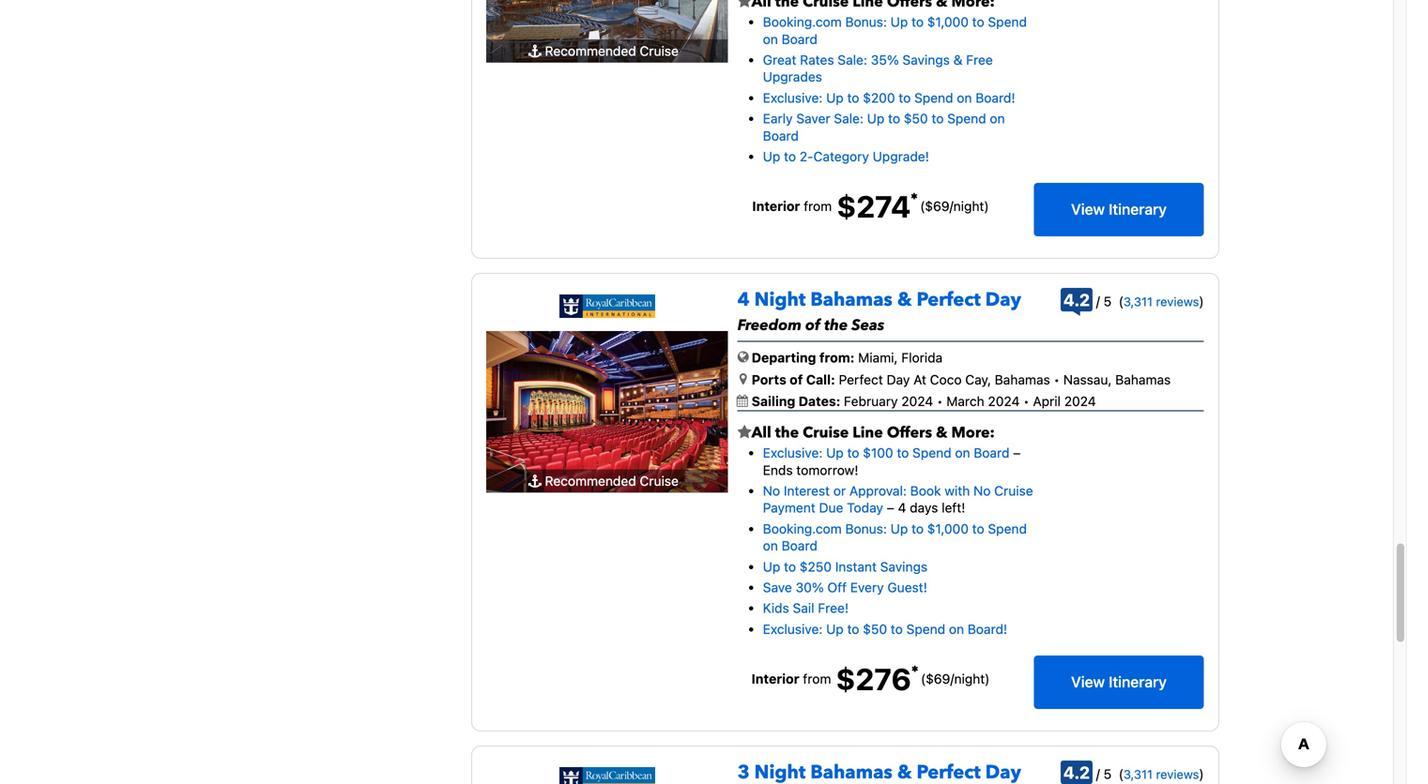 Task type: vqa. For each thing, say whether or not it's contained in the screenshot.
The Bunk
no



Task type: locate. For each thing, give the bounding box(es) containing it.
from inside interior from $276
[[803, 672, 831, 687]]

up
[[891, 14, 908, 30], [826, 90, 844, 105], [867, 111, 885, 126], [763, 149, 780, 164], [826, 446, 844, 461], [891, 521, 908, 537], [763, 559, 780, 575], [826, 622, 844, 637]]

1 vertical spatial night)
[[954, 672, 990, 687]]

savings inside booking.com bonus: up to $1,000 to spend on board great rates sale: 35% savings & free upgrades exclusive: up to $200 to spend on board! early saver sale: up to $50 to spend on board up to 2-category upgrade!
[[903, 52, 950, 68]]

• up april
[[1054, 372, 1060, 388]]

30%
[[796, 580, 824, 596]]

1 vertical spatial 5
[[1104, 767, 1112, 782]]

0 vertical spatial booking.com
[[763, 14, 842, 30]]

ports
[[752, 372, 786, 388]]

0 vertical spatial ($69
[[920, 199, 950, 214]]

0 vertical spatial view itinerary
[[1071, 201, 1167, 218]]

itinerary
[[1109, 201, 1167, 218], [1109, 674, 1167, 691]]

1 vertical spatial savings
[[880, 559, 928, 575]]

($69 / night)
[[920, 199, 989, 214], [921, 672, 990, 687]]

3,311 reviews link
[[1124, 295, 1199, 309], [1124, 768, 1199, 782]]

perfect inside 4 night bahamas & perfect day freedom of the seas
[[917, 287, 981, 313]]

– ends tomorrow!
[[763, 446, 1021, 478]]

1 5 from the top
[[1104, 294, 1112, 309]]

1 royal caribbean image from the top
[[559, 295, 655, 318]]

0 vertical spatial perfect
[[917, 287, 981, 313]]

line
[[853, 423, 883, 443]]

1 vertical spatial day
[[887, 372, 910, 388]]

all the cruise line offers & more:
[[752, 423, 995, 443]]

4.2 for second royal caribbean image from the bottom
[[1063, 290, 1090, 310]]

– for – ends tomorrow!
[[1013, 446, 1021, 461]]

1 horizontal spatial 4
[[898, 501, 906, 516]]

florida
[[901, 350, 943, 366]]

$50 inside booking.com bonus: up to $1,000 to spend on board up to $250 instant savings save 30% off every guest! kids sail free! exclusive: up to $50 to spend on board!
[[863, 622, 887, 637]]

the left seas
[[824, 315, 848, 336]]

2024
[[901, 394, 933, 409], [988, 394, 1020, 409], [1064, 394, 1096, 409]]

2 view from the top
[[1071, 674, 1105, 691]]

from:
[[819, 350, 855, 366]]

1 vertical spatial exclusive:
[[763, 446, 823, 461]]

• left april
[[1023, 394, 1029, 409]]

royal caribbean image
[[559, 295, 655, 318], [559, 768, 655, 785]]

2 ) from the top
[[1199, 767, 1204, 782]]

view for $276
[[1071, 674, 1105, 691]]

/
[[950, 199, 953, 214], [1096, 294, 1100, 309], [950, 672, 954, 687], [1096, 767, 1100, 782]]

booking.com bonus: up to $1,000 to spend on board link up 35%
[[763, 14, 1027, 47]]

1 booking.com from the top
[[763, 14, 842, 30]]

booking.com for to
[[763, 521, 842, 537]]

left!
[[942, 501, 965, 516]]

1 vertical spatial from
[[803, 672, 831, 687]]

• down coco
[[937, 394, 943, 409]]

with
[[945, 483, 970, 499]]

0 vertical spatial recommended
[[545, 43, 636, 59]]

1 vertical spatial 4.2 / 5 ( 3,311 reviews )
[[1063, 763, 1204, 783]]

bahamas up april
[[995, 372, 1050, 388]]

0 vertical spatial 3,311
[[1124, 295, 1153, 309]]

perfect up february
[[839, 372, 883, 388]]

1 vertical spatial view itinerary
[[1071, 674, 1167, 691]]

1 vertical spatial )
[[1199, 767, 1204, 782]]

globe image
[[738, 351, 749, 364]]

night) right asterisk image on the right of page
[[954, 672, 990, 687]]

2 view itinerary from the top
[[1071, 674, 1167, 691]]

2 vertical spatial exclusive:
[[763, 622, 823, 637]]

up up 35%
[[891, 14, 908, 30]]

from left $276
[[803, 672, 831, 687]]

all
[[752, 423, 771, 443]]

1 vertical spatial royal caribbean image
[[559, 768, 655, 785]]

0 horizontal spatial 4
[[738, 287, 750, 313]]

calendar image
[[737, 395, 748, 408]]

1 view from the top
[[1071, 201, 1105, 218]]

2 no from the left
[[974, 483, 991, 499]]

savings for instant
[[880, 559, 928, 575]]

perfect
[[917, 287, 981, 313], [839, 372, 883, 388]]

5 for the 3,311 reviews link corresponding to 1st royal caribbean image from the bottom of the page
[[1104, 767, 1112, 782]]

1 4.2 / 5 ( 3,311 reviews ) from the top
[[1063, 290, 1204, 310]]

1 vertical spatial 4.2
[[1063, 763, 1090, 783]]

1 ) from the top
[[1199, 294, 1204, 309]]

2 reviews from the top
[[1156, 768, 1199, 782]]

0 vertical spatial day
[[985, 287, 1021, 313]]

1 vertical spatial 3,311 reviews link
[[1124, 768, 1199, 782]]

2 view itinerary link from the top
[[1034, 656, 1204, 710]]

recommended cruise right anchor image
[[545, 43, 679, 59]]

4.2 for 1st royal caribbean image from the bottom of the page
[[1063, 763, 1090, 783]]

0 horizontal spatial day
[[887, 372, 910, 388]]

) for second royal caribbean image from the bottom
[[1199, 294, 1204, 309]]

exclusive: down sail
[[763, 622, 823, 637]]

exclusive: inside booking.com bonus: up to $1,000 to spend on board great rates sale: 35% savings & free upgrades exclusive: up to $200 to spend on board! early saver sale: up to $50 to spend on board up to 2-category upgrade!
[[763, 90, 823, 105]]

0 vertical spatial ($69 / night)
[[920, 199, 989, 214]]

1 reviews from the top
[[1156, 295, 1199, 309]]

perfect up florida
[[917, 287, 981, 313]]

$50
[[904, 111, 928, 126], [863, 622, 887, 637]]

booking.com inside booking.com bonus: up to $1,000 to spend on board up to $250 instant savings save 30% off every guest! kids sail free! exclusive: up to $50 to spend on board!
[[763, 521, 842, 537]]

0 vertical spatial royal caribbean image
[[559, 295, 655, 318]]

recommended right anchor icon
[[545, 473, 636, 489]]

– down the 'february 2024 • march 2024 • april 2024'
[[1013, 446, 1021, 461]]

$1,000 inside booking.com bonus: up to $1,000 to spend on board great rates sale: 35% savings & free upgrades exclusive: up to $200 to spend on board! early saver sale: up to $50 to spend on board up to 2-category upgrade!
[[927, 14, 969, 30]]

1 vertical spatial board!
[[968, 622, 1007, 637]]

more:
[[951, 423, 995, 443]]

0 horizontal spatial the
[[775, 423, 799, 443]]

1 vertical spatial booking.com
[[763, 521, 842, 537]]

1 4.2 from the top
[[1063, 290, 1090, 310]]

bonus: for 35%
[[845, 14, 887, 30]]

due
[[819, 501, 843, 516]]

departing from: miami, florida
[[752, 350, 943, 366]]

bonus: inside booking.com bonus: up to $1,000 to spend on board up to $250 instant savings save 30% off every guest! kids sail free! exclusive: up to $50 to spend on board!
[[845, 521, 887, 537]]

board up rates
[[782, 31, 818, 47]]

exclusive: up to $200 to spend on board! link
[[763, 90, 1015, 105]]

1 horizontal spatial &
[[936, 423, 948, 443]]

($69 right asterisk icon
[[920, 199, 950, 214]]

recommended cruise right anchor icon
[[545, 473, 679, 489]]

2 horizontal spatial •
[[1054, 372, 1060, 388]]

exclusive: up ends
[[763, 446, 823, 461]]

from
[[804, 199, 832, 214], [803, 672, 831, 687]]

•
[[1054, 372, 1060, 388], [937, 394, 943, 409], [1023, 394, 1029, 409]]

–
[[1013, 446, 1021, 461], [887, 501, 894, 516]]

$50 down exclusive: up to $200 to spend on board! link
[[904, 111, 928, 126]]

savings right 35%
[[903, 52, 950, 68]]

save 30% off every guest! link
[[763, 580, 927, 596]]

no interest or approval: book with no cruise payment due today link
[[763, 483, 1033, 516]]

0 vertical spatial booking.com bonus: up to $1,000 to spend on board link
[[763, 14, 1027, 47]]

&
[[953, 52, 963, 68], [897, 287, 912, 313], [936, 423, 948, 443]]

($69 for $276
[[921, 672, 950, 687]]

2 horizontal spatial 2024
[[1064, 394, 1096, 409]]

interior
[[752, 199, 800, 214], [752, 672, 799, 687]]

5 for the 3,311 reviews link for second royal caribbean image from the bottom
[[1104, 294, 1112, 309]]

& left 'more:'
[[936, 423, 948, 443]]

4 left night
[[738, 287, 750, 313]]

interior for $274
[[752, 199, 800, 214]]

free
[[966, 52, 993, 68]]

$50 down every
[[863, 622, 887, 637]]

1 vertical spatial 3,311
[[1124, 768, 1153, 782]]

& up florida
[[897, 287, 912, 313]]

booking.com bonus: up to $1,000 to spend on board link down no interest or approval: book with no cruise payment due today
[[763, 521, 1027, 554]]

0 vertical spatial of
[[805, 315, 821, 336]]

no right with
[[974, 483, 991, 499]]

1 vertical spatial view itinerary link
[[1034, 656, 1204, 710]]

payment
[[763, 501, 816, 516]]

1 vertical spatial $1,000
[[927, 521, 969, 537]]

early saver sale: up to $50 to spend on board link
[[763, 111, 1005, 143]]

up up saver in the right top of the page
[[826, 90, 844, 105]]

1 horizontal spatial perfect
[[917, 287, 981, 313]]

)
[[1199, 294, 1204, 309], [1199, 767, 1204, 782]]

bonus: down today
[[845, 521, 887, 537]]

of up from:
[[805, 315, 821, 336]]

(
[[1119, 294, 1124, 309], [1119, 767, 1124, 782]]

1 vertical spatial recommended cruise
[[545, 473, 679, 489]]

– for – 4 days left!
[[887, 501, 894, 516]]

from inside interior from $274
[[804, 199, 832, 214]]

$1,000
[[927, 14, 969, 30], [927, 521, 969, 537]]

($69 right asterisk image on the right of page
[[921, 672, 950, 687]]

upgrades
[[763, 69, 822, 85]]

($69 / night) for $276
[[921, 672, 990, 687]]

bahamas right nassau,
[[1115, 372, 1171, 388]]

interior inside interior from $274
[[752, 199, 800, 214]]

bahamas up seas
[[810, 287, 893, 313]]

3 exclusive: from the top
[[763, 622, 823, 637]]

0 vertical spatial reviews
[[1156, 295, 1199, 309]]

0 vertical spatial the
[[824, 315, 848, 336]]

nassau,
[[1063, 372, 1112, 388]]

sale: left 35%
[[838, 52, 867, 68]]

no
[[763, 483, 780, 499], [974, 483, 991, 499]]

recommended for anchor image
[[545, 43, 636, 59]]

1 horizontal spatial no
[[974, 483, 991, 499]]

0 vertical spatial night)
[[953, 199, 989, 214]]

0 vertical spatial board!
[[976, 90, 1015, 105]]

2 ( from the top
[[1119, 767, 1124, 782]]

0 vertical spatial recommended cruise
[[545, 43, 679, 59]]

bonus:
[[845, 14, 887, 30], [845, 521, 887, 537]]

view itinerary for $276
[[1071, 674, 1167, 691]]

2 itinerary from the top
[[1109, 674, 1167, 691]]

1 horizontal spatial day
[[985, 287, 1021, 313]]

& inside booking.com bonus: up to $1,000 to spend on board great rates sale: 35% savings & free upgrades exclusive: up to $200 to spend on board! early saver sale: up to $50 to spend on board up to 2-category upgrade!
[[953, 52, 963, 68]]

no down ends
[[763, 483, 780, 499]]

0 vertical spatial 5
[[1104, 294, 1112, 309]]

1 horizontal spatial $50
[[904, 111, 928, 126]]

1 $1,000 from the top
[[927, 14, 969, 30]]

day inside 4 night bahamas & perfect day freedom of the seas
[[985, 287, 1021, 313]]

4 left days on the right bottom
[[898, 501, 906, 516]]

1 vertical spatial booking.com bonus: up to $1,000 to spend on board link
[[763, 521, 1027, 554]]

0 vertical spatial interior
[[752, 199, 800, 214]]

$1,000 down left!
[[927, 521, 969, 537]]

recommended
[[545, 43, 636, 59], [545, 473, 636, 489]]

booking.com inside booking.com bonus: up to $1,000 to spend on board great rates sale: 35% savings & free upgrades exclusive: up to $200 to spend on board! early saver sale: up to $50 to spend on board up to 2-category upgrade!
[[763, 14, 842, 30]]

ports of call:
[[752, 372, 835, 388]]

4.2 / 5 ( 3,311 reviews ) for the 3,311 reviews link for second royal caribbean image from the bottom
[[1063, 290, 1204, 310]]

0 vertical spatial view itinerary link
[[1034, 183, 1204, 237]]

1 vertical spatial recommended
[[545, 473, 636, 489]]

4.2
[[1063, 290, 1090, 310], [1063, 763, 1090, 783]]

1 view itinerary from the top
[[1071, 201, 1167, 218]]

great rates sale: 35% savings & free upgrades link
[[763, 52, 993, 85]]

2 $1,000 from the top
[[927, 521, 969, 537]]

2 booking.com from the top
[[763, 521, 842, 537]]

($69 for $274
[[920, 199, 950, 214]]

2 3,311 reviews link from the top
[[1124, 768, 1199, 782]]

board up $250
[[782, 538, 818, 554]]

1 vertical spatial 4
[[898, 501, 906, 516]]

2 5 from the top
[[1104, 767, 1112, 782]]

0 horizontal spatial $50
[[863, 622, 887, 637]]

0 vertical spatial sale:
[[838, 52, 867, 68]]

0 vertical spatial $1,000
[[927, 14, 969, 30]]

0 vertical spatial itinerary
[[1109, 201, 1167, 218]]

0 vertical spatial view
[[1071, 201, 1105, 218]]

view
[[1071, 201, 1105, 218], [1071, 674, 1105, 691]]

booking.com bonus: up to $1,000 to spend on board link
[[763, 14, 1027, 47], [763, 521, 1027, 554]]

0 vertical spatial bonus:
[[845, 14, 887, 30]]

from down 2-
[[804, 199, 832, 214]]

bonus: inside booking.com bonus: up to $1,000 to spend on board great rates sale: 35% savings & free upgrades exclusive: up to $200 to spend on board! early saver sale: up to $50 to spend on board up to 2-category upgrade!
[[845, 14, 887, 30]]

1 recommended from the top
[[545, 43, 636, 59]]

1 ( from the top
[[1119, 294, 1124, 309]]

1 view itinerary link from the top
[[1034, 183, 1204, 237]]

2 recommended cruise from the top
[[545, 473, 679, 489]]

booking.com bonus: up to $1,000 to spend on board up to $250 instant savings save 30% off every guest! kids sail free! exclusive: up to $50 to spend on board!
[[763, 521, 1027, 637]]

1 horizontal spatial 2024
[[988, 394, 1020, 409]]

2 4.2 from the top
[[1063, 763, 1090, 783]]

departing
[[752, 350, 816, 366]]

interior from $274
[[752, 189, 911, 224]]

1 vertical spatial (
[[1119, 767, 1124, 782]]

1 3,311 reviews link from the top
[[1124, 295, 1199, 309]]

0 vertical spatial exclusive:
[[763, 90, 823, 105]]

day
[[985, 287, 1021, 313], [887, 372, 910, 388]]

exclusive: up to $50 to spend on board! link
[[763, 622, 1007, 637]]

1 bonus: from the top
[[845, 14, 887, 30]]

of up sailing dates:
[[790, 372, 803, 388]]

the
[[824, 315, 848, 336], [775, 423, 799, 443]]

february 2024 • march 2024 • april 2024
[[844, 394, 1096, 409]]

2 bonus: from the top
[[845, 521, 887, 537]]

savings
[[903, 52, 950, 68], [880, 559, 928, 575]]

recommended cruise for anchor icon
[[545, 473, 679, 489]]

1 vertical spatial interior
[[752, 672, 799, 687]]

recommended cruise
[[545, 43, 679, 59], [545, 473, 679, 489]]

3 2024 from the left
[[1064, 394, 1096, 409]]

night) right asterisk icon
[[953, 199, 989, 214]]

night)
[[953, 199, 989, 214], [954, 672, 990, 687]]

0 vertical spatial 4.2
[[1063, 290, 1090, 310]]

($69 / night) right asterisk image on the right of page
[[921, 672, 990, 687]]

the right all
[[775, 423, 799, 443]]

star image
[[738, 0, 752, 9]]

1 vertical spatial reviews
[[1156, 768, 1199, 782]]

recommended right anchor image
[[545, 43, 636, 59]]

0 vertical spatial 4.2 / 5 ( 3,311 reviews )
[[1063, 290, 1204, 310]]

( for the 3,311 reviews link corresponding to 1st royal caribbean image from the bottom of the page
[[1119, 767, 1124, 782]]

0 horizontal spatial •
[[937, 394, 943, 409]]

0 horizontal spatial perfect
[[839, 372, 883, 388]]

sale: right saver in the right top of the page
[[834, 111, 864, 126]]

cruise inside no interest or approval: book with no cruise payment due today
[[994, 483, 1033, 499]]

interior inside interior from $276
[[752, 672, 799, 687]]

book
[[910, 483, 941, 499]]

1 vertical spatial ($69
[[921, 672, 950, 687]]

0 horizontal spatial 2024
[[901, 394, 933, 409]]

1 horizontal spatial –
[[1013, 446, 1021, 461]]

– down approval:
[[887, 501, 894, 516]]

– 4 days left!
[[883, 501, 965, 516]]

2024 down perfect day at coco cay, bahamas • nassau, bahamas in the right top of the page
[[988, 394, 1020, 409]]

0 vertical spatial from
[[804, 199, 832, 214]]

itinerary for $274
[[1109, 201, 1167, 218]]

($69 / night) right asterisk icon
[[920, 199, 989, 214]]

1 vertical spatial $50
[[863, 622, 887, 637]]

1 vertical spatial &
[[897, 287, 912, 313]]

freedom
[[738, 315, 802, 336]]

no interest or approval: book with no cruise payment due today
[[763, 483, 1033, 516]]

board down 'more:'
[[974, 446, 1010, 461]]

booking.com up rates
[[763, 14, 842, 30]]

2024 down the "at"
[[901, 394, 933, 409]]

$1,000 for 35%
[[927, 14, 969, 30]]

2 recommended from the top
[[545, 473, 636, 489]]

1 recommended cruise from the top
[[545, 43, 679, 59]]

0 vertical spatial $50
[[904, 111, 928, 126]]

$1,000 up 'free'
[[927, 14, 969, 30]]

1 vertical spatial view
[[1071, 674, 1105, 691]]

day up perfect day at coco cay, bahamas • nassau, bahamas in the right top of the page
[[985, 287, 1021, 313]]

booking.com bonus: up to $1,000 to spend on board great rates sale: 35% savings & free upgrades exclusive: up to $200 to spend on board! early saver sale: up to $50 to spend on board up to 2-category upgrade!
[[763, 14, 1027, 164]]

0 horizontal spatial of
[[790, 372, 803, 388]]

booking.com down payment
[[763, 521, 842, 537]]

great
[[763, 52, 796, 68]]

1 vertical spatial itinerary
[[1109, 674, 1167, 691]]

– inside – ends tomorrow!
[[1013, 446, 1021, 461]]

exclusive: down upgrades
[[763, 90, 823, 105]]

spend
[[988, 14, 1027, 30], [914, 90, 953, 105], [947, 111, 986, 126], [913, 446, 952, 461], [988, 521, 1027, 537], [906, 622, 945, 637]]

1 itinerary from the top
[[1109, 201, 1167, 218]]

1 vertical spatial bonus:
[[845, 521, 887, 537]]

of inside 4 night bahamas & perfect day freedom of the seas
[[805, 315, 821, 336]]

0 vertical spatial 3,311 reviews link
[[1124, 295, 1199, 309]]

0 vertical spatial savings
[[903, 52, 950, 68]]

0 horizontal spatial &
[[897, 287, 912, 313]]

to
[[912, 14, 924, 30], [972, 14, 984, 30], [847, 90, 859, 105], [899, 90, 911, 105], [888, 111, 900, 126], [932, 111, 944, 126], [784, 149, 796, 164], [847, 446, 859, 461], [897, 446, 909, 461], [912, 521, 924, 537], [972, 521, 984, 537], [784, 559, 796, 575], [847, 622, 859, 637], [891, 622, 903, 637]]

interior down the kids
[[752, 672, 799, 687]]

1 3,311 from the top
[[1124, 295, 1153, 309]]

board!
[[976, 90, 1015, 105], [968, 622, 1007, 637]]

1 vertical spatial –
[[887, 501, 894, 516]]

2 4.2 / 5 ( 3,311 reviews ) from the top
[[1063, 763, 1204, 783]]

reviews
[[1156, 295, 1199, 309], [1156, 768, 1199, 782]]

up up save
[[763, 559, 780, 575]]

savings up guest!
[[880, 559, 928, 575]]

0 vertical spatial 4
[[738, 287, 750, 313]]

2 horizontal spatial &
[[953, 52, 963, 68]]

0 horizontal spatial no
[[763, 483, 780, 499]]

& left 'free'
[[953, 52, 963, 68]]

1 no from the left
[[763, 483, 780, 499]]

1 exclusive: from the top
[[763, 90, 823, 105]]

0 vertical spatial )
[[1199, 294, 1204, 309]]

of
[[805, 315, 821, 336], [790, 372, 803, 388]]

interior down 2-
[[752, 199, 800, 214]]

1 horizontal spatial of
[[805, 315, 821, 336]]

$1,000 inside booking.com bonus: up to $1,000 to spend on board up to $250 instant savings save 30% off every guest! kids sail free! exclusive: up to $50 to spend on board!
[[927, 521, 969, 537]]

instant
[[835, 559, 877, 575]]

up down no interest or approval: book with no cruise payment due today
[[891, 521, 908, 537]]

2-
[[800, 149, 814, 164]]

bonus: up 35%
[[845, 14, 887, 30]]

0 vertical spatial (
[[1119, 294, 1124, 309]]

2024 down nassau,
[[1064, 394, 1096, 409]]

kids
[[763, 601, 789, 616]]

0 horizontal spatial bahamas
[[810, 287, 893, 313]]

1 horizontal spatial the
[[824, 315, 848, 336]]

board down early
[[763, 128, 799, 143]]

savings inside booking.com bonus: up to $1,000 to spend on board up to $250 instant savings save 30% off every guest! kids sail free! exclusive: up to $50 to spend on board!
[[880, 559, 928, 575]]

view itinerary link for $276
[[1034, 656, 1204, 710]]

2 vertical spatial &
[[936, 423, 948, 443]]

) for 1st royal caribbean image from the bottom of the page
[[1199, 767, 1204, 782]]

0 horizontal spatial –
[[887, 501, 894, 516]]

day left the "at"
[[887, 372, 910, 388]]

0 vertical spatial –
[[1013, 446, 1021, 461]]

4 night bahamas & perfect day freedom of the seas
[[738, 287, 1021, 336]]

2 3,311 from the top
[[1124, 768, 1153, 782]]



Task type: describe. For each thing, give the bounding box(es) containing it.
map marker image
[[739, 373, 747, 386]]

$1,000 for instant
[[927, 521, 969, 537]]

( for the 3,311 reviews link for second royal caribbean image from the bottom
[[1119, 294, 1124, 309]]

view itinerary link for $274
[[1034, 183, 1204, 237]]

march
[[947, 394, 984, 409]]

view itinerary for $274
[[1071, 201, 1167, 218]]

up left 2-
[[763, 149, 780, 164]]

saver
[[796, 111, 830, 126]]

carnival liberty image
[[486, 0, 728, 63]]

4.2 / 5 ( 3,311 reviews ) for the 3,311 reviews link corresponding to 1st royal caribbean image from the bottom of the page
[[1063, 763, 1204, 783]]

recommended cruise for anchor image
[[545, 43, 679, 59]]

early
[[763, 111, 793, 126]]

rates
[[800, 52, 834, 68]]

$250
[[800, 559, 832, 575]]

sail
[[793, 601, 814, 616]]

days
[[910, 501, 938, 516]]

board inside booking.com bonus: up to $1,000 to spend on board up to $250 instant savings save 30% off every guest! kids sail free! exclusive: up to $50 to spend on board!
[[782, 538, 818, 554]]

up down $200
[[867, 111, 885, 126]]

($69 / night) for $274
[[920, 199, 989, 214]]

up to $250 instant savings link
[[763, 559, 928, 575]]

at
[[914, 372, 927, 388]]

night) for $276
[[954, 672, 990, 687]]

reviews for 1st royal caribbean image from the bottom of the page
[[1156, 768, 1199, 782]]

dates:
[[799, 394, 841, 409]]

freedom of the seas image
[[486, 332, 728, 493]]

interior for $276
[[752, 672, 799, 687]]

$274
[[837, 189, 911, 224]]

$276
[[836, 662, 912, 697]]

april
[[1033, 394, 1061, 409]]

free!
[[818, 601, 849, 616]]

1 vertical spatial the
[[775, 423, 799, 443]]

3,311 reviews link for 1st royal caribbean image from the bottom of the page
[[1124, 768, 1199, 782]]

miami,
[[858, 350, 898, 366]]

booking.com for rates
[[763, 14, 842, 30]]

savings for 35%
[[903, 52, 950, 68]]

1 vertical spatial of
[[790, 372, 803, 388]]

tomorrow!
[[796, 463, 859, 478]]

anchor image
[[528, 475, 541, 488]]

category
[[814, 149, 869, 164]]

2 2024 from the left
[[988, 394, 1020, 409]]

sailing
[[752, 394, 795, 409]]

from for $276
[[803, 672, 831, 687]]

seas
[[852, 315, 885, 336]]

interest
[[784, 483, 830, 499]]

2 booking.com bonus: up to $1,000 to spend on board link from the top
[[763, 521, 1027, 554]]

up to 2-category upgrade! link
[[763, 149, 929, 164]]

exclusive: inside booking.com bonus: up to $1,000 to spend on board up to $250 instant savings save 30% off every guest! kids sail free! exclusive: up to $50 to spend on board!
[[763, 622, 823, 637]]

4 inside 4 night bahamas & perfect day freedom of the seas
[[738, 287, 750, 313]]

reviews for second royal caribbean image from the bottom
[[1156, 295, 1199, 309]]

$200
[[863, 90, 895, 105]]

from for $274
[[804, 199, 832, 214]]

1 horizontal spatial •
[[1023, 394, 1029, 409]]

upgrade!
[[873, 149, 929, 164]]

& inside 4 night bahamas & perfect day freedom of the seas
[[897, 287, 912, 313]]

2 royal caribbean image from the top
[[559, 768, 655, 785]]

every
[[850, 580, 884, 596]]

3,311 for 1st royal caribbean image from the bottom of the page
[[1124, 768, 1153, 782]]

star image
[[738, 425, 752, 440]]

perfect day at coco cay, bahamas • nassau, bahamas
[[839, 372, 1171, 388]]

asterisk image
[[912, 666, 919, 673]]

today
[[847, 501, 883, 516]]

cay,
[[965, 372, 991, 388]]

$50 inside booking.com bonus: up to $1,000 to spend on board great rates sale: 35% savings & free upgrades exclusive: up to $200 to spend on board! early saver sale: up to $50 to spend on board up to 2-category upgrade!
[[904, 111, 928, 126]]

$100
[[863, 446, 893, 461]]

interior from $276
[[752, 662, 912, 697]]

1 horizontal spatial bahamas
[[995, 372, 1050, 388]]

2 horizontal spatial bahamas
[[1115, 372, 1171, 388]]

ends
[[763, 463, 793, 478]]

or
[[833, 483, 846, 499]]

1 booking.com bonus: up to $1,000 to spend on board link from the top
[[763, 14, 1027, 47]]

3,311 for second royal caribbean image from the bottom
[[1124, 295, 1153, 309]]

kids sail free! link
[[763, 601, 849, 616]]

board! inside booking.com bonus: up to $1,000 to spend on board great rates sale: 35% savings & free upgrades exclusive: up to $200 to spend on board! early saver sale: up to $50 to spend on board up to 2-category upgrade!
[[976, 90, 1015, 105]]

1 2024 from the left
[[901, 394, 933, 409]]

up down "free!"
[[826, 622, 844, 637]]

recommended for anchor icon
[[545, 473, 636, 489]]

2 exclusive: from the top
[[763, 446, 823, 461]]

night
[[754, 287, 806, 313]]

anchor image
[[528, 44, 541, 58]]

view for $274
[[1071, 201, 1105, 218]]

off
[[827, 580, 847, 596]]

approval:
[[850, 483, 907, 499]]

asterisk image
[[911, 192, 918, 200]]

call:
[[806, 372, 835, 388]]

guest!
[[888, 580, 927, 596]]

itinerary for $276
[[1109, 674, 1167, 691]]

offers
[[887, 423, 932, 443]]

exclusive: up to $100 to spend on board link
[[763, 446, 1010, 461]]

exclusive: up to $100 to spend on board
[[763, 446, 1010, 461]]

coco
[[930, 372, 962, 388]]

35%
[[871, 52, 899, 68]]

1 vertical spatial sale:
[[834, 111, 864, 126]]

february
[[844, 394, 898, 409]]

night) for $274
[[953, 199, 989, 214]]

bonus: for instant
[[845, 521, 887, 537]]

3,311 reviews link for second royal caribbean image from the bottom
[[1124, 295, 1199, 309]]

board! inside booking.com bonus: up to $1,000 to spend on board up to $250 instant savings save 30% off every guest! kids sail free! exclusive: up to $50 to spend on board!
[[968, 622, 1007, 637]]

up up tomorrow!
[[826, 446, 844, 461]]

save
[[763, 580, 792, 596]]

sailing dates:
[[752, 394, 844, 409]]

bahamas inside 4 night bahamas & perfect day freedom of the seas
[[810, 287, 893, 313]]

1 vertical spatial perfect
[[839, 372, 883, 388]]

the inside 4 night bahamas & perfect day freedom of the seas
[[824, 315, 848, 336]]



